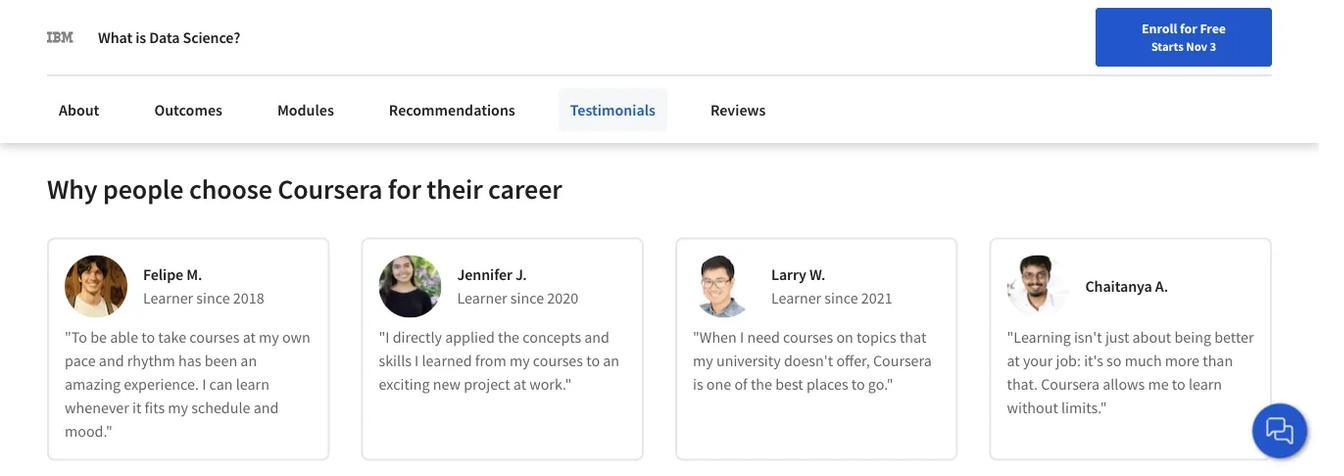 Task type: locate. For each thing, give the bounding box(es) containing it.
and down able
[[99, 352, 124, 371]]

since down w.
[[825, 289, 858, 309]]

since
[[196, 289, 230, 309], [510, 289, 544, 309], [825, 289, 858, 309]]

1 since from the left
[[196, 289, 230, 309]]

take
[[158, 328, 186, 348]]

at up that.
[[1007, 352, 1020, 371]]

1 horizontal spatial and
[[254, 399, 279, 418]]

your right find
[[871, 62, 897, 79]]

learn down than in the bottom right of the page
[[1189, 375, 1222, 395]]

m.
[[186, 266, 202, 285]]

able
[[110, 328, 138, 348]]

learner inside felipe m. learner since 2018
[[143, 289, 193, 309]]

what
[[98, 27, 132, 47]]

learner inside larry w. learner since 2021
[[771, 289, 821, 309]]

larry
[[771, 266, 807, 285]]

0 horizontal spatial at
[[243, 328, 256, 348]]

2 horizontal spatial i
[[740, 328, 744, 348]]

0 horizontal spatial an
[[240, 352, 257, 371]]

has
[[178, 352, 201, 371]]

new
[[900, 62, 925, 79]]

the up from
[[498, 328, 519, 348]]

i left need
[[740, 328, 744, 348]]

and right schedule
[[254, 399, 279, 418]]

testimonials link
[[558, 88, 667, 131]]

allows
[[1103, 375, 1145, 395]]

1 vertical spatial at
[[1007, 352, 1020, 371]]

since inside jennifer j. learner since 2020
[[510, 289, 544, 309]]

go."
[[868, 375, 893, 395]]

is left 'data'
[[135, 27, 146, 47]]

since inside larry w. learner since 2021
[[825, 289, 858, 309]]

a.
[[1155, 277, 1168, 297]]

is
[[135, 27, 146, 47], [693, 375, 703, 395]]

1 vertical spatial your
[[1023, 352, 1053, 371]]

1 horizontal spatial for
[[1180, 20, 1197, 37]]

1 horizontal spatial is
[[693, 375, 703, 395]]

at inside "to be able to take courses at my own pace and rhythm has been an amazing experience. i can learn whenever it fits my schedule and mood."
[[243, 328, 256, 348]]

1 learn from the left
[[236, 375, 269, 395]]

science?
[[183, 27, 240, 47]]

courses up doesn't
[[783, 328, 833, 348]]

schedule
[[191, 399, 250, 418]]

larry w. learner since 2021
[[771, 266, 893, 309]]

since down m.
[[196, 289, 230, 309]]

your down "learning
[[1023, 352, 1053, 371]]

work."
[[529, 375, 572, 395]]

i inside "i directly applied the concepts and skills i learned from my courses to an exciting new project at work."
[[415, 352, 419, 371]]

for up nov at the top right
[[1180, 20, 1197, 37]]

1 horizontal spatial at
[[513, 375, 526, 395]]

recommendations
[[389, 100, 515, 120]]

your inside "learning isn't just about being better at your job: it's so much more than that. coursera allows me to learn without limits."
[[1023, 352, 1053, 371]]

starts
[[1151, 38, 1184, 54]]

2 since from the left
[[510, 289, 544, 309]]

courses up been
[[189, 328, 240, 348]]

2 horizontal spatial and
[[584, 328, 610, 348]]

doesn't
[[784, 352, 833, 371]]

since down j.
[[510, 289, 544, 309]]

1 horizontal spatial learn
[[1189, 375, 1222, 395]]

courses down concepts
[[533, 352, 583, 371]]

felipe
[[143, 266, 183, 285]]

0 vertical spatial your
[[871, 62, 897, 79]]

an inside "i directly applied the concepts and skills i learned from my courses to an exciting new project at work."
[[603, 352, 619, 371]]

0 horizontal spatial the
[[498, 328, 519, 348]]

at inside "learning isn't just about being better at your job: it's so much more than that. coursera allows me to learn without limits."
[[1007, 352, 1020, 371]]

w.
[[810, 266, 826, 285]]

coursera down job:
[[1041, 375, 1100, 395]]

learned
[[422, 352, 472, 371]]

places
[[807, 375, 848, 395]]

than
[[1203, 352, 1233, 371]]

your inside "link"
[[871, 62, 897, 79]]

for
[[1180, 20, 1197, 37], [388, 172, 421, 206]]

0 horizontal spatial learn
[[236, 375, 269, 395]]

an
[[240, 352, 257, 371], [603, 352, 619, 371]]

2020
[[547, 289, 578, 309]]

"learning
[[1007, 328, 1071, 348]]

what is data science?
[[98, 27, 240, 47]]

learner inside jennifer j. learner since 2020
[[457, 289, 507, 309]]

2 horizontal spatial at
[[1007, 352, 1020, 371]]

for inside enroll for free starts nov 3
[[1180, 20, 1197, 37]]

coursera image
[[24, 55, 148, 86]]

0 horizontal spatial since
[[196, 289, 230, 309]]

1 horizontal spatial since
[[510, 289, 544, 309]]

to inside "to be able to take courses at my own pace and rhythm has been an amazing experience. i can learn whenever it fits my schedule and mood."
[[141, 328, 155, 348]]

3 learner from the left
[[771, 289, 821, 309]]

limits."
[[1061, 399, 1107, 418]]

the inside "when i need courses on topics that my university doesn't offer, coursera is one of the best places to go."
[[751, 375, 772, 395]]

1 vertical spatial and
[[99, 352, 124, 371]]

1 horizontal spatial the
[[751, 375, 772, 395]]

learner down jennifer
[[457, 289, 507, 309]]

1 vertical spatial i
[[415, 352, 419, 371]]

1 horizontal spatial learner
[[457, 289, 507, 309]]

the right of
[[751, 375, 772, 395]]

my right from
[[510, 352, 530, 371]]

None search field
[[279, 51, 515, 91]]

coursera inside "when i need courses on topics that my university doesn't offer, coursera is one of the best places to go."
[[873, 352, 932, 371]]

1 horizontal spatial your
[[1023, 352, 1053, 371]]

learn inside "to be able to take courses at my own pace and rhythm has been an amazing experience. i can learn whenever it fits my schedule and mood."
[[236, 375, 269, 395]]

2 vertical spatial and
[[254, 399, 279, 418]]

learn right can
[[236, 375, 269, 395]]

2 learn from the left
[[1189, 375, 1222, 395]]

is left the one
[[693, 375, 703, 395]]

2 learner from the left
[[457, 289, 507, 309]]

an inside "to be able to take courses at my own pace and rhythm has been an amazing experience. i can learn whenever it fits my schedule and mood."
[[240, 352, 257, 371]]

0 horizontal spatial learner
[[143, 289, 193, 309]]

learner down felipe
[[143, 289, 193, 309]]

0 horizontal spatial courses
[[189, 328, 240, 348]]

job:
[[1056, 352, 1081, 371]]

1 horizontal spatial i
[[415, 352, 419, 371]]

i
[[740, 328, 744, 348], [415, 352, 419, 371], [202, 375, 206, 395]]

choose
[[189, 172, 272, 206]]

0 horizontal spatial your
[[871, 62, 897, 79]]

1 horizontal spatial an
[[603, 352, 619, 371]]

can
[[209, 375, 233, 395]]

2 vertical spatial i
[[202, 375, 206, 395]]

1 an from the left
[[240, 352, 257, 371]]

"to be able to take courses at my own pace and rhythm has been an amazing experience. i can learn whenever it fits my schedule and mood."
[[65, 328, 311, 442]]

experience.
[[124, 375, 199, 395]]

2018
[[233, 289, 264, 309]]

learn for been
[[236, 375, 269, 395]]

outcomes link
[[143, 88, 234, 131]]

banner navigation
[[16, 0, 551, 39]]

1 vertical spatial is
[[693, 375, 703, 395]]

learn inside "learning isn't just about being better at your job: it's so much more than that. coursera allows me to learn without limits."
[[1189, 375, 1222, 395]]

the inside "i directly applied the concepts and skills i learned from my courses to an exciting new project at work."
[[498, 328, 519, 348]]

at left work."
[[513, 375, 526, 395]]

my down "when
[[693, 352, 713, 371]]

it
[[132, 399, 141, 418]]

coursera down the that
[[873, 352, 932, 371]]

my inside "when i need courses on topics that my university doesn't offer, coursera is one of the best places to go."
[[693, 352, 713, 371]]

0 vertical spatial for
[[1180, 20, 1197, 37]]

3 since from the left
[[825, 289, 858, 309]]

better
[[1214, 328, 1254, 348]]

"i
[[379, 328, 390, 348]]

i right skills
[[415, 352, 419, 371]]

coursera down modules
[[278, 172, 382, 206]]

0 vertical spatial the
[[498, 328, 519, 348]]

my
[[259, 328, 279, 348], [510, 352, 530, 371], [693, 352, 713, 371], [168, 399, 188, 418]]

since inside felipe m. learner since 2018
[[196, 289, 230, 309]]

0 vertical spatial and
[[584, 328, 610, 348]]

2 horizontal spatial courses
[[783, 328, 833, 348]]

learner down larry
[[771, 289, 821, 309]]

0 vertical spatial coursera
[[278, 172, 382, 206]]

1 vertical spatial for
[[388, 172, 421, 206]]

0 vertical spatial i
[[740, 328, 744, 348]]

1 learner from the left
[[143, 289, 193, 309]]

2 vertical spatial at
[[513, 375, 526, 395]]

at down 2018
[[243, 328, 256, 348]]

0 horizontal spatial i
[[202, 375, 206, 395]]

i left can
[[202, 375, 206, 395]]

0 vertical spatial is
[[135, 27, 146, 47]]

concepts
[[523, 328, 581, 348]]

at inside "i directly applied the concepts and skills i learned from my courses to an exciting new project at work."
[[513, 375, 526, 395]]

2 vertical spatial coursera
[[1041, 375, 1100, 395]]

the
[[498, 328, 519, 348], [751, 375, 772, 395]]

1 vertical spatial coursera
[[873, 352, 932, 371]]

to
[[141, 328, 155, 348], [586, 352, 600, 371], [851, 375, 865, 395], [1172, 375, 1186, 395]]

find
[[843, 62, 868, 79]]

2 horizontal spatial since
[[825, 289, 858, 309]]

2 horizontal spatial coursera
[[1041, 375, 1100, 395]]

for left "their"
[[388, 172, 421, 206]]

to inside "i directly applied the concepts and skills i learned from my courses to an exciting new project at work."
[[586, 352, 600, 371]]

learn for than
[[1189, 375, 1222, 395]]

coursera inside "learning isn't just about being better at your job: it's so much more than that. coursera allows me to learn without limits."
[[1041, 375, 1100, 395]]

find your new career link
[[833, 59, 975, 83]]

career
[[928, 62, 966, 79]]

outcomes
[[154, 100, 222, 120]]

learner for larry
[[771, 289, 821, 309]]

2 an from the left
[[603, 352, 619, 371]]

1 vertical spatial the
[[751, 375, 772, 395]]

2021
[[861, 289, 893, 309]]

1 horizontal spatial coursera
[[873, 352, 932, 371]]

and right concepts
[[584, 328, 610, 348]]

"when i need courses on topics that my university doesn't offer, coursera is one of the best places to go."
[[693, 328, 932, 395]]

1 horizontal spatial courses
[[533, 352, 583, 371]]

0 vertical spatial at
[[243, 328, 256, 348]]

on
[[836, 328, 854, 348]]

2 horizontal spatial learner
[[771, 289, 821, 309]]



Task type: describe. For each thing, give the bounding box(es) containing it.
best
[[775, 375, 803, 395]]

since for w.
[[825, 289, 858, 309]]

data
[[149, 27, 180, 47]]

offer,
[[836, 352, 870, 371]]

university
[[716, 352, 781, 371]]

3
[[1210, 38, 1217, 54]]

"to
[[65, 328, 87, 348]]

being
[[1175, 328, 1211, 348]]

jennifer j. learner since 2020
[[457, 266, 578, 309]]

enroll for free starts nov 3
[[1142, 20, 1226, 54]]

enroll
[[1142, 20, 1177, 37]]

modules link
[[265, 88, 346, 131]]

that.
[[1007, 375, 1038, 395]]

why
[[47, 172, 98, 206]]

one
[[706, 375, 731, 395]]

0 horizontal spatial and
[[99, 352, 124, 371]]

courses inside "i directly applied the concepts and skills i learned from my courses to an exciting new project at work."
[[533, 352, 583, 371]]

their
[[427, 172, 483, 206]]

at for my
[[243, 328, 256, 348]]

need
[[747, 328, 780, 348]]

project
[[464, 375, 510, 395]]

since for j.
[[510, 289, 544, 309]]

chaitanya a.
[[1085, 277, 1168, 297]]

english
[[1011, 61, 1058, 81]]

be
[[90, 328, 107, 348]]

chat with us image
[[1264, 416, 1296, 447]]

career
[[488, 172, 562, 206]]

exciting
[[379, 375, 430, 395]]

fits
[[145, 399, 165, 418]]

i inside "when i need courses on topics that my university doesn't offer, coursera is one of the best places to go."
[[740, 328, 744, 348]]

learner for felipe
[[143, 289, 193, 309]]

modules
[[277, 100, 334, 120]]

mood."
[[65, 422, 112, 442]]

own
[[282, 328, 311, 348]]

applied
[[445, 328, 495, 348]]

just
[[1105, 328, 1129, 348]]

my left the own
[[259, 328, 279, 348]]

at for your
[[1007, 352, 1020, 371]]

and inside "i directly applied the concepts and skills i learned from my courses to an exciting new project at work."
[[584, 328, 610, 348]]

so
[[1107, 352, 1122, 371]]

isn't
[[1074, 328, 1102, 348]]

that
[[900, 328, 926, 348]]

0 horizontal spatial for
[[388, 172, 421, 206]]

since for m.
[[196, 289, 230, 309]]

about link
[[47, 88, 111, 131]]

"learning isn't just about being better at your job: it's so much more than that. coursera allows me to learn without limits."
[[1007, 328, 1254, 418]]

from
[[475, 352, 506, 371]]

about
[[59, 100, 99, 120]]

0 horizontal spatial is
[[135, 27, 146, 47]]

directly
[[393, 328, 442, 348]]

0 horizontal spatial coursera
[[278, 172, 382, 206]]

jennifer
[[457, 266, 512, 285]]

courses inside "when i need courses on topics that my university doesn't offer, coursera is one of the best places to go."
[[783, 328, 833, 348]]

find your new career
[[843, 62, 966, 79]]

learner for jennifer
[[457, 289, 507, 309]]

nov
[[1186, 38, 1208, 54]]

whenever
[[65, 399, 129, 418]]

testimonials
[[570, 100, 656, 120]]

free
[[1200, 20, 1226, 37]]

topics
[[857, 328, 897, 348]]

much
[[1125, 352, 1162, 371]]

my inside "i directly applied the concepts and skills i learned from my courses to an exciting new project at work."
[[510, 352, 530, 371]]

is inside "when i need courses on topics that my university doesn't offer, coursera is one of the best places to go."
[[693, 375, 703, 395]]

of
[[734, 375, 748, 395]]

to inside "when i need courses on topics that my university doesn't offer, coursera is one of the best places to go."
[[851, 375, 865, 395]]

it's
[[1084, 352, 1103, 371]]

people
[[103, 172, 184, 206]]

"i directly applied the concepts and skills i learned from my courses to an exciting new project at work."
[[379, 328, 619, 395]]

amazing
[[65, 375, 120, 395]]

courses inside "to be able to take courses at my own pace and rhythm has been an amazing experience. i can learn whenever it fits my schedule and mood."
[[189, 328, 240, 348]]

english button
[[975, 39, 1094, 103]]

my right fits
[[168, 399, 188, 418]]

i inside "to be able to take courses at my own pace and rhythm has been an amazing experience. i can learn whenever it fits my schedule and mood."
[[202, 375, 206, 395]]

why people choose coursera for their career
[[47, 172, 562, 206]]

"when
[[693, 328, 737, 348]]

more
[[1165, 352, 1200, 371]]

skills
[[379, 352, 412, 371]]

show notifications image
[[1122, 64, 1146, 87]]

felipe m. learner since 2018
[[143, 266, 264, 309]]

j.
[[515, 266, 527, 285]]

about
[[1133, 328, 1171, 348]]

to inside "learning isn't just about being better at your job: it's so much more than that. coursera allows me to learn without limits."
[[1172, 375, 1186, 395]]

without
[[1007, 399, 1058, 418]]

reviews link
[[699, 88, 778, 131]]

recommendations link
[[377, 88, 527, 131]]

chaitanya
[[1085, 277, 1152, 297]]

been
[[205, 352, 237, 371]]

ibm image
[[47, 24, 74, 51]]

rhythm
[[127, 352, 175, 371]]

new
[[433, 375, 461, 395]]

pace
[[65, 352, 96, 371]]

me
[[1148, 375, 1169, 395]]



Task type: vqa. For each thing, say whether or not it's contained in the screenshot.
the topmost Understanding
no



